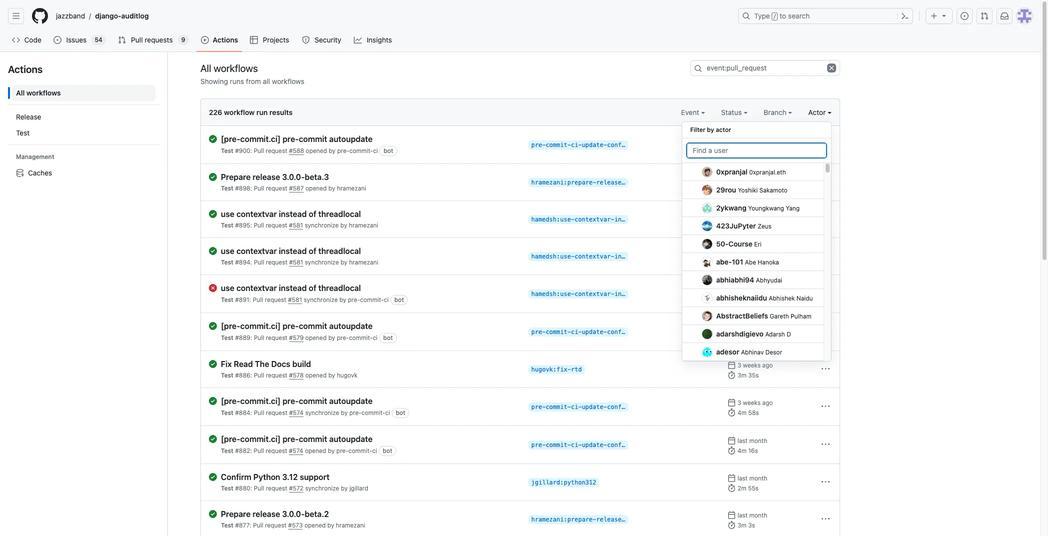 Task type: locate. For each thing, give the bounding box(es) containing it.
2 [pre- from the top
[[221, 322, 240, 331]]

0 vertical spatial hamedsh:use-contextvar-instead-of-threadvars link
[[529, 215, 691, 224]]

pre-commit-ci-update-config
[[532, 142, 629, 149], [532, 329, 629, 336], [532, 404, 629, 411], [532, 442, 629, 449]]

weeks up "abe"
[[743, 249, 761, 256]]

[pre-commit.ci] pre-commit autoupdate link for pull request #574 synchronize             by pre-commit-ci
[[221, 396, 521, 406]]

0 horizontal spatial all workflows
[[16, 89, 61, 97]]

5 2m from the top
[[738, 485, 747, 492]]

hramezani link for use contextvar instead of threadlocal test #894: pull request #581 synchronize             by hramezani
[[349, 259, 379, 266]]

0 vertical spatial list
[[52, 8, 733, 24]]

3 calendar image from the top
[[728, 286, 736, 294]]

pull down the
[[254, 372, 264, 379]]

3 completed successfully image from the top
[[209, 247, 217, 255]]

0 horizontal spatial actions
[[8, 64, 43, 75]]

1 vertical spatial all
[[16, 89, 25, 97]]

1 vertical spatial instead-
[[615, 253, 644, 260]]

opened down build
[[306, 372, 327, 379]]

pre-commit-ci-update-config for 3 days ago
[[532, 142, 629, 149]]

run duration image left 4m 58s
[[728, 409, 736, 417]]

/ left django-
[[89, 12, 91, 20]]

request up use contextvar instead of threadlocal
[[266, 259, 288, 266]]

ci
[[373, 147, 378, 155], [384, 296, 389, 304], [373, 334, 378, 342], [385, 409, 390, 417], [372, 447, 377, 455]]

1 horizontal spatial all
[[201, 62, 211, 74]]

/ left to
[[774, 13, 777, 20]]

show options image
[[822, 141, 830, 149], [822, 178, 830, 186], [822, 215, 830, 223], [822, 328, 830, 336], [822, 365, 830, 373], [822, 515, 830, 523]]

prepare release 3.0.0-beta.3 test #898: pull request #587 opened             by hramezani
[[221, 173, 366, 192]]

2m 30s
[[738, 185, 759, 192]]

command palette image
[[902, 12, 910, 20]]

last up the 2m 55s
[[738, 475, 748, 482]]

2 vertical spatial hamedsh:use-contextvar-instead-of-threadvars
[[532, 291, 691, 298]]

pull right #894:
[[254, 259, 264, 266]]

ci- up jgillard:python312 link at the right of page
[[571, 442, 582, 449]]

opened down beta.3
[[306, 185, 327, 192]]

2 threadlocal from the top
[[319, 247, 361, 256]]

3 run duration image from the top
[[728, 334, 736, 342]]

all up release
[[16, 89, 25, 97]]

3.12
[[282, 473, 298, 482]]

bot for pull request #574 opened             by pre-commit-ci
[[383, 447, 393, 455]]

zeus
[[758, 223, 772, 230]]

all workflows up runs
[[201, 62, 258, 74]]

2 vertical spatial instead
[[279, 284, 307, 293]]

4 3m from the top
[[738, 522, 747, 529]]

prepare inside prepare release 3.0.0-beta.3 test #898: pull request #587 opened             by hramezani
[[221, 173, 251, 182]]

3 instead from the top
[[279, 284, 307, 293]]

show options image for of
[[822, 215, 830, 223]]

hramezani inside 'use contextvar instead of threadlocal test #894: pull request #581 synchronize             by hramezani'
[[349, 259, 379, 266]]

3.0.0- inside prepare release 3.0.0-beta.2 test #877: pull request #573 opened             by hramezani
[[282, 510, 305, 519]]

run duration image
[[728, 184, 736, 192], [728, 296, 736, 304], [728, 334, 736, 342], [728, 371, 736, 379], [728, 409, 736, 417], [728, 447, 736, 455], [728, 521, 736, 529]]

0 vertical spatial #574 link
[[289, 409, 304, 417]]

commit for #882:
[[299, 435, 327, 444]]

request inside use contextvar instead of threadlocal test #895: pull request #581 synchronize             by hramezani
[[266, 222, 287, 229]]

workflows right all on the top left
[[272, 77, 305, 86]]

instead inside 'use contextvar instead of threadlocal test #894: pull request #581 synchronize             by hramezani'
[[279, 247, 307, 256]]

2 vertical spatial contextvar-
[[575, 291, 615, 298]]

ci- for 3 weeks ago
[[571, 404, 582, 411]]

0 vertical spatial issue opened image
[[961, 12, 969, 20]]

autoupdate up pull request #588 opened             by pre-commit-ci
[[329, 135, 373, 144]]

bot for pull request #574 synchronize             by pre-commit-ci
[[396, 409, 406, 417]]

0 vertical spatial hramezani:prepare-
[[532, 179, 597, 186]]

1 vertical spatial of
[[309, 247, 317, 256]]

1 vertical spatial 55s
[[749, 485, 759, 492]]

1 days from the top
[[743, 137, 757, 145]]

1 vertical spatial 4m
[[738, 447, 747, 455]]

shield image
[[302, 36, 310, 44]]

test #884:
[[221, 409, 254, 417]]

instead inside use contextvar instead of threadlocal test #895: pull request #581 synchronize             by hramezani
[[279, 210, 307, 219]]

3 contextvar from the top
[[237, 284, 277, 293]]

ago
[[758, 137, 769, 145], [758, 175, 769, 182], [763, 249, 773, 256], [763, 286, 773, 294], [763, 324, 773, 332], [763, 362, 773, 369], [763, 399, 773, 407]]

0 vertical spatial 2
[[738, 249, 742, 256]]

release- for prepare release 3.0.0-beta.2
[[597, 516, 626, 523]]

use for use contextvar instead of threadlocal
[[221, 284, 235, 293]]

request inside fix read the docs build test #886: pull request #578 opened             by hugovk
[[266, 372, 288, 379]]

1 vertical spatial #574
[[289, 447, 303, 455]]

youngkwang
[[749, 205, 785, 212]]

of up "pull request #581 synchronize             by pre-commit-ci"
[[309, 284, 317, 293]]

of down prepare release 3.0.0-beta.3 test #898: pull request #587 opened             by hramezani
[[309, 210, 317, 219]]

2 update- from the top
[[582, 329, 607, 336]]

423jupyter
[[717, 222, 756, 230]]

4 3 from the top
[[738, 399, 742, 407]]

3 weeks ago up 58s
[[738, 399, 773, 407]]

pull request #581 synchronize             by pre-commit-ci
[[253, 296, 389, 304]]

commit up pull request #579 opened             by pre-commit-ci
[[299, 322, 327, 331]]

last for beta.2
[[738, 512, 748, 519]]

runs
[[230, 77, 244, 86]]

use inside use contextvar instead of threadlocal test #895: pull request #581 synchronize             by hramezani
[[221, 210, 235, 219]]

#574
[[289, 409, 304, 417], [289, 447, 303, 455]]

run duration image for 4m 16s
[[728, 447, 736, 455]]

1 4m from the top
[[738, 409, 747, 417]]

update- up hramezani:prepare-release-3-beta3
[[582, 142, 607, 149]]

@0xpranjal image
[[703, 167, 713, 177]]

3 up 3m 35s
[[738, 362, 742, 369]]

/ inside jazzband / django-auditlog
[[89, 12, 91, 20]]

0 horizontal spatial issue opened image
[[54, 36, 62, 44]]

2 4m from the top
[[738, 447, 747, 455]]

1 vertical spatial 3 days ago
[[738, 175, 769, 182]]

#581 link up use contextvar instead of threadlocal
[[289, 259, 303, 266]]

contextvar inside 'use contextvar instead of threadlocal test #894: pull request #581 synchronize             by hramezani'
[[237, 247, 277, 256]]

config for 3 days ago
[[607, 142, 629, 149]]

contextvar up #895:
[[237, 210, 277, 219]]

security link
[[298, 33, 346, 48]]

2m 22s
[[738, 222, 759, 229]]

3 for 3m 35s
[[738, 362, 742, 369]]

2 release- from the top
[[597, 516, 626, 523]]

0 horizontal spatial /
[[89, 12, 91, 20]]

@423jupyter image
[[703, 221, 713, 231]]

hramezani:prepare- for beta.3
[[532, 179, 597, 186]]

2m for use contextvar instead of threadlocal test #895: pull request #581 synchronize             by hramezani
[[738, 222, 747, 229]]

autoupdate up pull request #574 opened             by pre-commit-ci
[[329, 435, 373, 444]]

3m 3s
[[738, 522, 756, 529]]

2 hramezani:prepare- from the top
[[532, 516, 597, 523]]

month up 16s on the right bottom of page
[[750, 437, 768, 445]]

1 vertical spatial release
[[253, 510, 280, 519]]

2 vertical spatial hamedsh:use-
[[532, 291, 575, 298]]

hamedsh:use-contextvar-instead-of-threadvars link
[[529, 215, 691, 224], [529, 252, 691, 261], [529, 290, 691, 299]]

[pre-
[[221, 135, 240, 144], [221, 322, 240, 331], [221, 397, 240, 406], [221, 435, 240, 444]]

contextvar
[[237, 210, 277, 219], [237, 247, 277, 256], [237, 284, 277, 293]]

run duration image for use contextvar instead of threadlocal test #894: pull request #581 synchronize             by hramezani
[[728, 258, 736, 266]]

month
[[750, 437, 768, 445], [750, 475, 768, 482], [750, 512, 768, 519]]

request inside prepare release 3.0.0-beta.2 test #877: pull request #573 opened             by hramezani
[[265, 522, 287, 529]]

2 weeks from the top
[[743, 286, 761, 294]]

0 vertical spatial workflows
[[214, 62, 258, 74]]

2 vertical spatial use
[[221, 284, 235, 293]]

by
[[707, 126, 715, 134], [329, 147, 336, 155], [329, 185, 335, 192], [341, 222, 347, 229], [341, 259, 348, 266], [340, 296, 347, 304], [329, 334, 335, 342], [329, 372, 335, 379], [341, 409, 348, 417], [328, 447, 335, 455], [341, 485, 348, 492], [328, 522, 334, 529]]

2 threadvars from the top
[[654, 253, 691, 260]]

completed successfully image for use contextvar instead of threadlocal test #894: pull request #581 synchronize             by hramezani
[[209, 247, 217, 255]]

2 vertical spatial 2
[[738, 324, 742, 332]]

0 vertical spatial threadlocal
[[319, 210, 361, 219]]

3 show options image from the top
[[822, 215, 830, 223]]

contextvar up #891:
[[237, 284, 277, 293]]

issue opened image
[[961, 12, 969, 20], [54, 36, 62, 44]]

2 2 weeks ago from the top
[[738, 286, 773, 294]]

3- for beta.3
[[626, 179, 633, 186]]

[pre-commit.ci] pre-commit autoupdate link for pull request #588 opened             by pre-commit-ci
[[221, 134, 521, 144]]

30s
[[749, 185, 759, 192]]

1 horizontal spatial actions
[[213, 36, 238, 44]]

3 calendar image from the top
[[728, 361, 736, 369]]

4 autoupdate from the top
[[329, 435, 373, 444]]

1 vertical spatial git pull request image
[[118, 36, 126, 44]]

[pre-commit.ci] pre-commit autoupdate down #578
[[221, 397, 373, 406]]

workflows up release
[[26, 89, 61, 97]]

config for 3 weeks ago
[[607, 404, 629, 411]]

1 completed successfully image from the top
[[209, 135, 217, 143]]

release- left "beta2"
[[597, 516, 626, 523]]

3 pre-commit-ci-update-config from the top
[[532, 404, 629, 411]]

#581 inside 'use contextvar instead of threadlocal test #894: pull request #581 synchronize             by hramezani'
[[289, 259, 303, 266]]

completed successfully image for #898:
[[209, 173, 217, 181]]

ci for pull request #574 opened             by pre-commit-ci
[[372, 447, 377, 455]]

2 vertical spatial month
[[750, 512, 768, 519]]

by inside use contextvar instead of threadlocal test #895: pull request #581 synchronize             by hramezani
[[341, 222, 347, 229]]

1 horizontal spatial all workflows
[[201, 62, 258, 74]]

1 vertical spatial last month
[[738, 475, 768, 482]]

1 vertical spatial use contextvar instead of threadlocal link
[[221, 246, 521, 256]]

Find a user text field
[[687, 143, 828, 159]]

threadlocal inside use contextvar instead of threadlocal test #895: pull request #581 synchronize             by hramezani
[[319, 210, 361, 219]]

2 pre-commit-ci-update-config from the top
[[532, 329, 629, 336]]

0 vertical spatial contextvar-
[[575, 216, 615, 223]]

fix read the docs build test #886: pull request #578 opened             by hugovk
[[221, 360, 358, 379]]

run duration image left 3m 1s
[[728, 296, 736, 304]]

hramezani link
[[337, 185, 366, 192], [349, 222, 378, 229], [349, 259, 379, 266], [336, 522, 365, 529]]

@abe 101 image
[[703, 257, 713, 267]]

show options image for 4m 58s
[[822, 403, 830, 411]]

autoupdate for pull request #574 synchronize             by pre-commit-ci
[[329, 397, 373, 406]]

git pull request image for rightmost issue opened icon
[[981, 12, 989, 20]]

4 pre-commit-ci-update-config from the top
[[532, 442, 629, 449]]

0 vertical spatial all workflows
[[201, 62, 258, 74]]

ci- for last month
[[571, 442, 582, 449]]

run duration image left yoshiki on the right top
[[728, 184, 736, 192]]

#574 link down #578
[[289, 409, 304, 417]]

3m left 35s
[[738, 372, 747, 379]]

4 show options image from the top
[[822, 328, 830, 336]]

1 threadvars from the top
[[654, 216, 691, 223]]

completed successfully image for #884:
[[209, 397, 217, 405]]

1 vertical spatial contextvar
[[237, 247, 277, 256]]

[pre-commit.ci] pre-commit autoupdate for test #882:
[[221, 435, 373, 444]]

1 release from the top
[[253, 173, 280, 182]]

3m 35s
[[738, 372, 759, 379]]

1 hamedsh:use-contextvar-instead-of-threadvars link from the top
[[529, 215, 691, 224]]

completed successfully image
[[209, 173, 217, 181], [209, 322, 217, 330], [209, 397, 217, 405], [209, 435, 217, 443], [209, 473, 217, 481]]

0 vertical spatial use contextvar instead of threadlocal link
[[221, 209, 521, 219]]

completed successfully image for prepare release 3.0.0-beta.2 test #877: pull request #573 opened             by hramezani
[[209, 510, 217, 518]]

0 vertical spatial instead
[[279, 210, 307, 219]]

3 up 2m 30s
[[738, 175, 742, 182]]

instead-
[[615, 216, 644, 223], [615, 253, 644, 260], [615, 291, 644, 298]]

0 vertical spatial instead-
[[615, 216, 644, 223]]

2 3m from the top
[[738, 296, 747, 304]]

1 vertical spatial 2 weeks ago
[[738, 286, 773, 294]]

threadvars left '@423jupyter' icon
[[654, 216, 691, 223]]

1 pre-commit-ci-update-config link from the top
[[529, 141, 629, 150]]

last for of
[[738, 212, 748, 219]]

pull right #895:
[[254, 222, 264, 229]]

event
[[682, 108, 702, 117]]

1 contextvar- from the top
[[575, 216, 615, 223]]

abhishek
[[769, 295, 795, 302]]

5 weeks from the top
[[743, 399, 761, 407]]

pull inside prepare release 3.0.0-beta.2 test #877: pull request #573 opened             by hramezani
[[253, 522, 263, 529]]

0 vertical spatial threadvars
[[654, 216, 691, 223]]

ci for pull request #579 opened             by pre-commit-ci
[[373, 334, 378, 342]]

request down python
[[266, 485, 288, 492]]

0 vertical spatial 4m
[[738, 409, 747, 417]]

prepare inside prepare release 3.0.0-beta.2 test #877: pull request #573 opened             by hramezani
[[221, 510, 251, 519]]

1 hamedsh:use-contextvar-instead-of-threadvars from the top
[[532, 216, 691, 223]]

of inside 'use contextvar instead of threadlocal test #894: pull request #581 synchronize             by hramezani'
[[309, 247, 317, 256]]

1 vertical spatial list
[[8, 81, 160, 185]]

fix
[[221, 360, 232, 369]]

4 run duration image from the top
[[728, 484, 736, 492]]

all workflows up release
[[16, 89, 61, 97]]

0 vertical spatial #581
[[289, 222, 303, 229]]

update- for 3 weeks ago
[[582, 404, 607, 411]]

3 up 3m 55s at the top right
[[738, 137, 742, 145]]

2m left 22s
[[738, 222, 747, 229]]

3
[[738, 137, 742, 145], [738, 175, 742, 182], [738, 362, 742, 369], [738, 399, 742, 407]]

3 days ago up 3m 55s at the top right
[[738, 137, 769, 145]]

prepare up #877:
[[221, 510, 251, 519]]

#581 link for use contextvar instead of threadlocal test #895: pull request #581 synchronize             by hramezani
[[289, 222, 303, 229]]

run duration image up adesor
[[728, 334, 736, 342]]

2 contextvar from the top
[[237, 247, 277, 256]]

pull right #891:
[[253, 296, 263, 304]]

3 3m from the top
[[738, 372, 747, 379]]

naidu
[[797, 295, 813, 302]]

3 instead- from the top
[[615, 291, 644, 298]]

3 3 from the top
[[738, 362, 742, 369]]

35s
[[749, 372, 759, 379]]

[pre-commit.ci] pre-commit autoupdate link down the hugovk "link"
[[221, 396, 521, 406]]

[pre- for #882:
[[221, 435, 240, 444]]

release for beta.2
[[253, 510, 280, 519]]

0 vertical spatial #581 link
[[289, 222, 303, 229]]

2 hamedsh:use-contextvar-instead-of-threadvars link from the top
[[529, 252, 691, 261]]

opened down beta.2
[[305, 522, 326, 529]]

2 3 days ago from the top
[[738, 175, 769, 182]]

show options image
[[822, 252, 830, 260], [822, 290, 830, 298], [822, 403, 830, 411], [822, 441, 830, 449], [822, 478, 830, 486]]

instead
[[279, 210, 307, 219], [279, 247, 307, 256], [279, 284, 307, 293]]

pre-commit-ci-update-config up jgillard:python312 link at the right of page
[[532, 442, 629, 449]]

3 2 from the top
[[738, 324, 742, 332]]

1 hramezani:prepare- from the top
[[532, 179, 597, 186]]

graph image
[[354, 36, 362, 44]]

3 days ago for [pre-commit.ci] pre-commit autoupdate
[[738, 137, 769, 145]]

#581 up use contextvar instead of threadlocal
[[289, 259, 303, 266]]

2 commit from the top
[[299, 322, 327, 331]]

[pre-commit.ci] pre-commit autoupdate link up prepare release 3.0.0-beta.3 link
[[221, 134, 521, 144]]

instead up "pull request #581 synchronize             by pre-commit-ci"
[[279, 284, 307, 293]]

1 instead- from the top
[[615, 216, 644, 223]]

3 2m from the top
[[738, 259, 747, 266]]

1 weeks from the top
[[743, 249, 761, 256]]

1 3 days ago from the top
[[738, 137, 769, 145]]

2m left 30s
[[738, 185, 747, 192]]

threadlocal inside 'use contextvar instead of threadlocal test #894: pull request #581 synchronize             by hramezani'
[[319, 247, 361, 256]]

use contextvar instead of threadlocal link
[[221, 209, 521, 219], [221, 246, 521, 256], [221, 283, 521, 293]]

test inside 'use contextvar instead of threadlocal test #894: pull request #581 synchronize             by hramezani'
[[221, 259, 234, 266]]

2 commit.ci] from the top
[[240, 322, 281, 331]]

request right #895:
[[266, 222, 287, 229]]

3m for use contextvar instead of threadlocal
[[738, 296, 747, 304]]

0 vertical spatial release
[[253, 173, 280, 182]]

1 2m from the top
[[738, 185, 747, 192]]

calendar image for beta.2
[[728, 511, 736, 519]]

#581 inside use contextvar instead of threadlocal test #895: pull request #581 synchronize             by hramezani
[[289, 222, 303, 229]]

completed successfully image
[[209, 135, 217, 143], [209, 210, 217, 218], [209, 247, 217, 255], [209, 360, 217, 368], [209, 510, 217, 518]]

2m for use contextvar instead of threadlocal test #894: pull request #581 synchronize             by hramezani
[[738, 259, 747, 266]]

2 weeks ago for [pre-commit.ci] pre-commit autoupdate
[[738, 324, 773, 332]]

synchronize inside confirm python 3.12 support test #880: pull request #572 synchronize             by jgillard
[[305, 485, 339, 492]]

@50 course image
[[703, 239, 713, 249]]

2 days from the top
[[743, 175, 757, 182]]

calendar image for 2m 30s
[[728, 174, 736, 182]]

2 hamedsh:use- from the top
[[532, 253, 575, 260]]

plus image
[[931, 12, 939, 20]]

2m for prepare release 3.0.0-beta.3 test #898: pull request #587 opened             by hramezani
[[738, 185, 747, 192]]

3 month from the top
[[750, 512, 768, 519]]

search
[[789, 12, 810, 20]]

ci for pull request #581 synchronize             by pre-commit-ci
[[384, 296, 389, 304]]

days up 2m 30s
[[743, 175, 757, 182]]

last up 423jupyter zeus
[[738, 212, 748, 219]]

2 weeks ago
[[738, 249, 773, 256], [738, 286, 773, 294], [738, 324, 773, 332]]

#581 for use contextvar instead of threadlocal test #894: pull request #581 synchronize             by hramezani
[[289, 259, 303, 266]]

release inside prepare release 3.0.0-beta.2 test #877: pull request #573 opened             by hramezani
[[253, 510, 280, 519]]

4 completed successfully image from the top
[[209, 360, 217, 368]]

5 completed successfully image from the top
[[209, 473, 217, 481]]

2 use from the top
[[221, 247, 235, 256]]

2 vertical spatial threadvars
[[654, 291, 691, 298]]

1 vertical spatial contextvar-
[[575, 253, 615, 260]]

contextvar-
[[575, 216, 615, 223], [575, 253, 615, 260], [575, 291, 615, 298]]

#581 link down use contextvar instead of threadlocal
[[288, 296, 302, 304]]

last month up the 2m 55s
[[738, 475, 768, 482]]

1 of from the top
[[309, 210, 317, 219]]

request
[[266, 147, 287, 155], [266, 185, 288, 192], [266, 222, 287, 229], [266, 259, 288, 266], [265, 296, 287, 304], [266, 334, 288, 342], [266, 372, 288, 379], [266, 409, 288, 417], [266, 447, 287, 455], [266, 485, 288, 492], [265, 522, 287, 529]]

1 vertical spatial 3.0.0-
[[282, 510, 305, 519]]

adesor
[[717, 348, 740, 356]]

3 config from the top
[[607, 404, 629, 411]]

weeks
[[743, 249, 761, 256], [743, 286, 761, 294], [743, 324, 761, 332], [743, 362, 761, 369], [743, 399, 761, 407]]

opened inside prepare release 3.0.0-beta.2 test #877: pull request #573 opened             by hramezani
[[305, 522, 326, 529]]

commit up pull request #574 opened             by pre-commit-ci
[[299, 435, 327, 444]]

run duration image left the 2m 55s
[[728, 484, 736, 492]]

menu
[[682, 118, 832, 370]]

[pre-commit.ci] pre-commit autoupdate link
[[221, 134, 521, 144], [221, 321, 521, 331], [221, 396, 521, 406], [221, 434, 521, 444]]

3.0.0- inside prepare release 3.0.0-beta.3 test #898: pull request #587 opened             by hramezani
[[282, 173, 305, 182]]

requests
[[145, 36, 173, 44]]

0 vertical spatial 55s
[[749, 147, 759, 155]]

5 calendar image from the top
[[728, 511, 736, 519]]

2 release from the top
[[253, 510, 280, 519]]

0 vertical spatial last month
[[738, 437, 768, 445]]

16s
[[749, 447, 759, 455]]

3 pre-commit-ci-update-config link from the top
[[529, 403, 629, 412]]

opened right #588 link
[[306, 147, 327, 155]]

2 vertical spatial use contextvar instead of threadlocal link
[[221, 283, 521, 293]]

autoupdate up pull request #579 opened             by pre-commit-ci
[[329, 322, 373, 331]]

1 vertical spatial 3 weeks ago
[[738, 399, 773, 407]]

[pre- up test #884: on the bottom left of the page
[[221, 397, 240, 406]]

calendar image for support
[[728, 474, 736, 482]]

update- for 2 weeks ago
[[582, 329, 607, 336]]

/ for type
[[774, 13, 777, 20]]

2 3 weeks ago from the top
[[738, 399, 773, 407]]

prepare for prepare release 3.0.0-beta.2
[[221, 510, 251, 519]]

synchronize up 'use contextvar instead of threadlocal test #894: pull request #581 synchronize             by hramezani'
[[305, 222, 339, 229]]

by inside confirm python 3.12 support test #880: pull request #572 synchronize             by jgillard
[[341, 485, 348, 492]]

0 vertical spatial hamedsh:use-contextvar-instead-of-threadvars
[[532, 216, 691, 223]]

[pre-commit.ci] pre-commit autoupdate up pull request #574 opened             by pre-commit-ci
[[221, 435, 373, 444]]

3 completed successfully image from the top
[[209, 397, 217, 405]]

abhyudai
[[756, 277, 783, 284]]

2 [pre-commit.ci] pre-commit autoupdate link from the top
[[221, 321, 521, 331]]

3 last from the top
[[738, 475, 748, 482]]

0 vertical spatial 3.0.0-
[[282, 173, 305, 182]]

[pre-commit.ci] pre-commit autoupdate up the #579
[[221, 322, 373, 331]]

synchronize
[[305, 222, 339, 229], [305, 259, 339, 266], [304, 296, 338, 304], [305, 409, 339, 417], [305, 485, 339, 492]]

1 threadlocal from the top
[[319, 210, 361, 219]]

commit.ci] up #884:
[[240, 397, 281, 406]]

contextvar inside use contextvar instead of threadlocal test #895: pull request #581 synchronize             by hramezani
[[237, 210, 277, 219]]

docs
[[271, 360, 291, 369]]

list containing all workflows
[[8, 81, 160, 185]]

update- for 3 days ago
[[582, 142, 607, 149]]

pre-commit-ci-update-config up hramezani:prepare-release-3-beta3 link
[[532, 142, 629, 149]]

/ inside type / to search
[[774, 13, 777, 20]]

ci- up hramezani:prepare-release-3-beta3 link
[[571, 142, 582, 149]]

sakamoto
[[760, 187, 788, 194]]

pre-commit-ci link for pull request #588 opened             by pre-commit-ci
[[337, 147, 378, 155]]

4m 58s
[[738, 409, 759, 417]]

1 use contextvar instead of threadlocal link from the top
[[221, 209, 521, 219]]

request left #588 at the left of page
[[266, 147, 287, 155]]

3 up 4m 58s
[[738, 399, 742, 407]]

calendar image
[[728, 174, 736, 182], [728, 211, 736, 219], [728, 286, 736, 294], [728, 324, 736, 332], [728, 399, 736, 407], [728, 437, 736, 445]]

run duration image for use contextvar instead of threadlocal test #895: pull request #581 synchronize             by hramezani
[[728, 221, 736, 229]]

weeks up 52s
[[743, 324, 761, 332]]

request down docs
[[266, 372, 288, 379]]

1 contextvar from the top
[[237, 210, 277, 219]]

actions link
[[197, 33, 242, 48]]

3 days ago
[[738, 137, 769, 145], [738, 175, 769, 182]]

2 instead from the top
[[279, 247, 307, 256]]

2 vertical spatial #581
[[288, 296, 302, 304]]

play image
[[201, 36, 209, 44]]

2 vertical spatial #581 link
[[288, 296, 302, 304]]

1 vertical spatial issue opened image
[[54, 36, 62, 44]]

all up showing on the left top
[[201, 62, 211, 74]]

code image
[[12, 36, 20, 44]]

type
[[755, 12, 770, 20]]

last month for beta.2
[[738, 512, 768, 519]]

#573 link
[[288, 522, 303, 529]]

3-
[[626, 179, 633, 186], [626, 516, 633, 523]]

list
[[52, 8, 733, 24], [8, 81, 160, 185]]

ago for 3m 1s
[[763, 286, 773, 294]]

0 vertical spatial 3-
[[626, 179, 633, 186]]

2 [pre-commit.ci] pre-commit autoupdate from the top
[[221, 322, 373, 331]]

1 vertical spatial use
[[221, 247, 235, 256]]

abe-
[[717, 258, 732, 266]]

test down fix
[[221, 372, 234, 379]]

request inside 'use contextvar instead of threadlocal test #894: pull request #581 synchronize             by hramezani'
[[266, 259, 288, 266]]

0 horizontal spatial git pull request image
[[118, 36, 126, 44]]

run duration image
[[728, 147, 736, 155], [728, 221, 736, 229], [728, 258, 736, 266], [728, 484, 736, 492]]

3 commit.ci] from the top
[[240, 397, 281, 406]]

ci- up rtd
[[571, 329, 582, 336]]

last month for support
[[738, 475, 768, 482]]

workflows
[[214, 62, 258, 74], [272, 77, 305, 86], [26, 89, 61, 97]]

4 [pre-commit.ci] pre-commit autoupdate link from the top
[[221, 434, 521, 444]]

1 release- from the top
[[597, 179, 626, 186]]

2m for confirm python 3.12 support test #880: pull request #572 synchronize             by jgillard
[[738, 485, 747, 492]]

0 vertical spatial of
[[309, 210, 317, 219]]

hramezani link for prepare release 3.0.0-beta.2 test #877: pull request #573 opened             by hramezani
[[336, 522, 365, 529]]

days up 3m 55s at the top right
[[743, 137, 757, 145]]

1 vertical spatial threadvars
[[654, 253, 691, 260]]

2 down 50-course eri on the right top
[[738, 249, 742, 256]]

run duration image for 3m 1s
[[728, 296, 736, 304]]

type / to search
[[755, 12, 810, 20]]

of inside use contextvar instead of threadlocal test #895: pull request #581 synchronize             by hramezani
[[309, 210, 317, 219]]

ci-
[[571, 142, 582, 149], [571, 329, 582, 336], [571, 404, 582, 411], [571, 442, 582, 449]]

opened
[[306, 147, 327, 155], [306, 185, 327, 192], [306, 334, 327, 342], [306, 372, 327, 379], [305, 447, 326, 455], [305, 522, 326, 529]]

2 pre-commit-ci-update-config link from the top
[[529, 328, 629, 337]]

2 3- from the top
[[626, 516, 633, 523]]

2 config from the top
[[607, 329, 629, 336]]

[pre-commit.ci] pre-commit autoupdate link for pull request #579 opened             by pre-commit-ci
[[221, 321, 521, 331]]

use
[[221, 210, 235, 219], [221, 247, 235, 256], [221, 284, 235, 293]]

55s up 3s
[[749, 485, 759, 492]]

django-
[[95, 12, 121, 20]]

1 vertical spatial hramezani:prepare-
[[532, 516, 597, 523]]

hramezani inside prepare release 3.0.0-beta.3 test #898: pull request #587 opened             by hramezani
[[337, 185, 366, 192]]

threadlocal for use contextvar instead of threadlocal
[[319, 284, 361, 293]]

opened inside fix read the docs build test #886: pull request #578 opened             by hugovk
[[306, 372, 327, 379]]

bot for pull request #588 opened             by pre-commit-ci
[[384, 147, 393, 155]]

#574 up 3.12
[[289, 447, 303, 455]]

4m left 16s on the right bottom of page
[[738, 447, 747, 455]]

55s up 0xpranjal 0xpranjal.eth
[[749, 147, 759, 155]]

1 vertical spatial #574 link
[[289, 447, 303, 455]]

4 run duration image from the top
[[728, 371, 736, 379]]

#880:
[[235, 485, 252, 492]]

5 calendar image from the top
[[728, 399, 736, 407]]

table image
[[250, 36, 258, 44]]

2 weeks ago up 1s
[[738, 286, 773, 294]]

3m for prepare release 3.0.0-beta.2
[[738, 522, 747, 529]]

update- for last month
[[582, 442, 607, 449]]

autoupdate for pull request #574 opened             by pre-commit-ci
[[329, 435, 373, 444]]

3 autoupdate from the top
[[329, 397, 373, 406]]

1 horizontal spatial /
[[774, 13, 777, 20]]

test down release
[[16, 129, 30, 137]]

2 vertical spatial 2 weeks ago
[[738, 324, 773, 332]]

2 last from the top
[[738, 437, 748, 445]]

3m left 1s
[[738, 296, 747, 304]]

pre-commit-ci-update-config link up hramezani:prepare-release-3-beta3 link
[[529, 141, 629, 150]]

1 vertical spatial all workflows
[[16, 89, 61, 97]]

0 vertical spatial 2 weeks ago
[[738, 249, 773, 256]]

0 vertical spatial prepare
[[221, 173, 251, 182]]

1 [pre-commit.ci] pre-commit autoupdate link from the top
[[221, 134, 521, 144]]

1 vertical spatial actions
[[8, 64, 43, 75]]

2 horizontal spatial workflows
[[272, 77, 305, 86]]

1 vertical spatial threadlocal
[[319, 247, 361, 256]]

hramezani
[[337, 185, 366, 192], [349, 222, 378, 229], [349, 259, 379, 266], [336, 522, 365, 529]]

3 weeks ago
[[738, 362, 773, 369], [738, 399, 773, 407]]

2 vertical spatial of-
[[644, 291, 654, 298]]

1 vertical spatial hamedsh:use-contextvar-instead-of-threadvars
[[532, 253, 691, 260]]

update- up rtd
[[582, 329, 607, 336]]

0 vertical spatial #574
[[289, 409, 304, 417]]

None search field
[[691, 60, 841, 76]]

[pre-commit.ci] pre-commit autoupdate for test #900:
[[221, 135, 373, 144]]

code
[[24, 36, 41, 44]]

1 completed successfully image from the top
[[209, 173, 217, 181]]

1 vertical spatial days
[[743, 175, 757, 182]]

synchronize up "pull request #581 synchronize             by pre-commit-ci"
[[305, 259, 339, 266]]

3 days ago up 30s
[[738, 175, 769, 182]]

2 3.0.0- from the top
[[282, 510, 305, 519]]

2m up 3m 3s
[[738, 485, 747, 492]]

ago for 2m 52s
[[763, 324, 773, 332]]

@2ykwang image
[[703, 203, 713, 213]]

1 vertical spatial 2
[[738, 286, 742, 294]]

0 vertical spatial of-
[[644, 216, 654, 223]]

0 vertical spatial actions
[[213, 36, 238, 44]]

#573
[[288, 522, 303, 529]]

2 vertical spatial workflows
[[26, 89, 61, 97]]

use inside 'use contextvar instead of threadlocal test #894: pull request #581 synchronize             by hramezani'
[[221, 247, 235, 256]]

1 show options image from the top
[[822, 252, 830, 260]]

by inside fix read the docs build test #886: pull request #578 opened             by hugovk
[[329, 372, 335, 379]]

by inside menu
[[707, 126, 715, 134]]

[pre-commit.ci] pre-commit autoupdate link up fix read the docs build link
[[221, 321, 521, 331]]

ci- for 2 weeks ago
[[571, 329, 582, 336]]

1 vertical spatial month
[[750, 475, 768, 482]]

1 vertical spatial hamedsh:use-
[[532, 253, 575, 260]]

1 calendar image from the top
[[728, 174, 736, 182]]

2 vertical spatial contextvar
[[237, 284, 277, 293]]

0 vertical spatial git pull request image
[[981, 12, 989, 20]]

0 vertical spatial days
[[743, 137, 757, 145]]

2
[[738, 249, 742, 256], [738, 286, 742, 294], [738, 324, 742, 332]]

[pre-commit.ci] pre-commit autoupdate link up confirm python 3.12 support "link"
[[221, 434, 521, 444]]

2 vertical spatial hamedsh:use-contextvar-instead-of-threadvars link
[[529, 290, 691, 299]]

commit for #900:
[[299, 135, 327, 144]]

1 run duration image from the top
[[728, 184, 736, 192]]

pull right #889:
[[254, 334, 264, 342]]

release inside prepare release 3.0.0-beta.3 test #898: pull request #587 opened             by hramezani
[[253, 173, 280, 182]]

5 show options image from the top
[[822, 478, 830, 486]]

1 vertical spatial #581 link
[[289, 259, 303, 266]]

run duration image left '2m 22s'
[[728, 221, 736, 229]]

adarsh
[[766, 331, 785, 338]]

6 run duration image from the top
[[728, 447, 736, 455]]

3 threadlocal from the top
[[319, 284, 361, 293]]

0 vertical spatial hamedsh:use-
[[532, 216, 575, 223]]

course
[[729, 240, 753, 248]]

@abhiabhi94 image
[[703, 275, 713, 285]]

abe-101 abe hanoka
[[717, 258, 780, 266]]

confirm
[[221, 473, 252, 482]]

1 vertical spatial prepare
[[221, 510, 251, 519]]

hugovk:fix-rtd
[[532, 366, 582, 373]]

4 commit from the top
[[299, 435, 327, 444]]

1 [pre-commit.ci] pre-commit autoupdate from the top
[[221, 135, 373, 144]]

hramezani:prepare-release-3-beta3 link
[[529, 178, 651, 187]]

release link
[[12, 109, 156, 125]]

run duration image left 3m 55s at the top right
[[728, 147, 736, 155]]

of for use contextvar instead of threadlocal test #894: pull request #581 synchronize             by hramezani
[[309, 247, 317, 256]]

1 vertical spatial #581
[[289, 259, 303, 266]]

run duration image for 4m 58s
[[728, 409, 736, 417]]

calendar image
[[728, 137, 736, 145], [728, 248, 736, 256], [728, 361, 736, 369], [728, 474, 736, 482], [728, 511, 736, 519]]

1 hamedsh:use- from the top
[[532, 216, 575, 223]]

of down use contextvar instead of threadlocal test #895: pull request #581 synchronize             by hramezani
[[309, 247, 317, 256]]

1 3.0.0- from the top
[[282, 173, 305, 182]]

3 use from the top
[[221, 284, 235, 293]]

0 vertical spatial 3 days ago
[[738, 137, 769, 145]]

instead down #587
[[279, 210, 307, 219]]

threadlocal
[[319, 210, 361, 219], [319, 247, 361, 256], [319, 284, 361, 293]]

1 horizontal spatial git pull request image
[[981, 12, 989, 20]]

git pull request image
[[981, 12, 989, 20], [118, 36, 126, 44]]

pre-commit-ci link for pull request #574 synchronize             by pre-commit-ci
[[350, 409, 390, 417]]

1 vertical spatial 3-
[[626, 516, 633, 523]]

1 vertical spatial instead
[[279, 247, 307, 256]]

54
[[95, 36, 103, 44]]



Task type: describe. For each thing, give the bounding box(es) containing it.
notifications image
[[1001, 12, 1009, 20]]

test left #900:
[[221, 147, 234, 155]]

completed successfully image for #880:
[[209, 473, 217, 481]]

#579
[[289, 334, 304, 342]]

completed successfully image for fix read the docs build test #886: pull request #578 opened             by hugovk
[[209, 360, 217, 368]]

synchronize inside use contextvar instead of threadlocal test #895: pull request #581 synchronize             by hramezani
[[305, 222, 339, 229]]

completed successfully image for #882:
[[209, 435, 217, 443]]

weeks for 1s
[[743, 286, 761, 294]]

0xpranjal.eth
[[750, 169, 786, 176]]

3 use contextvar instead of threadlocal link from the top
[[221, 283, 521, 293]]

status button
[[722, 107, 748, 118]]

contextvar- for use contextvar instead of threadlocal test #895: pull request #581 synchronize             by hramezani
[[575, 216, 615, 223]]

3 for 3m 55s
[[738, 137, 742, 145]]

1 run duration image from the top
[[728, 147, 736, 155]]

bot for pull request #579 opened             by pre-commit-ci
[[383, 334, 393, 342]]

#884:
[[235, 409, 252, 417]]

prepare release 3.0.0-beta.2 link
[[221, 509, 521, 519]]

run duration image for 3m 35s
[[728, 371, 736, 379]]

3 hamedsh:use-contextvar-instead-of-threadvars link from the top
[[529, 290, 691, 299]]

52s
[[749, 334, 759, 342]]

[pre- for #889:
[[221, 322, 240, 331]]

@adesor image
[[703, 347, 713, 357]]

opened right #579 "link"
[[306, 334, 327, 342]]

ago for 4m 58s
[[763, 399, 773, 407]]

hramezani:prepare-release-3-beta2
[[532, 516, 651, 523]]

@abhisheknaiidu image
[[703, 293, 713, 303]]

pull request #588 opened             by pre-commit-ci
[[254, 147, 378, 155]]

commit.ci] for pull request #574 synchronize             by pre-commit-ci
[[240, 397, 281, 406]]

test left #891:
[[221, 296, 234, 304]]

search image
[[695, 65, 703, 73]]

calendar image for docs
[[728, 361, 736, 369]]

0 horizontal spatial all
[[16, 89, 25, 97]]

weeks for 58s
[[743, 399, 761, 407]]

ci- for 3 days ago
[[571, 142, 582, 149]]

[pre-commit.ci] pre-commit autoupdate for test #889:
[[221, 322, 373, 331]]

showing
[[201, 77, 228, 86]]

test #891:
[[221, 296, 253, 304]]

@adarshdigievo image
[[703, 329, 713, 339]]

#588 link
[[289, 147, 304, 155]]

event button
[[682, 107, 706, 118]]

build
[[293, 360, 311, 369]]

support
[[300, 473, 330, 482]]

test left #884:
[[221, 409, 234, 417]]

[pre- for #884:
[[221, 397, 240, 406]]

completed successfully image for #889:
[[209, 322, 217, 330]]

triangle down image
[[941, 12, 949, 20]]

of- for use contextvar instead of threadlocal test #895: pull request #581 synchronize             by hramezani
[[644, 216, 654, 223]]

use for use contextvar instead of threadlocal test #894: pull request #581 synchronize             by hramezani
[[221, 247, 235, 256]]

adesor abhinav desor
[[717, 348, 783, 356]]

abhisheknaiidu abhishek naidu
[[717, 294, 813, 302]]

ci for pull request #588 opened             by pre-commit-ci
[[373, 147, 378, 155]]

hramezani:prepare-release-3-beta3
[[532, 179, 651, 186]]

2 weeks ago for use contextvar instead of threadlocal
[[738, 286, 773, 294]]

showing runs from all workflows
[[201, 77, 305, 86]]

gareth
[[770, 313, 789, 320]]

[pre-commit.ci] pre-commit autoupdate for test #884:
[[221, 397, 373, 406]]

contextvar for use contextvar instead of threadlocal test #894: pull request #581 synchronize             by hramezani
[[237, 247, 277, 256]]

fix read the docs build link
[[221, 359, 521, 369]]

pre-commit-ci link for pull request #574 opened             by pre-commit-ci
[[337, 447, 377, 455]]

instead for use contextvar instead of threadlocal test #895: pull request #581 synchronize             by hramezani
[[279, 210, 307, 219]]

58s
[[749, 409, 759, 417]]

opened up support
[[305, 447, 326, 455]]

pull inside confirm python 3.12 support test #880: pull request #572 synchronize             by jgillard
[[254, 485, 264, 492]]

calendar image for 2m 22s
[[728, 211, 736, 219]]

hamedsh:use-contextvar-instead-of-threadvars link for use contextvar instead of threadlocal test #894: pull request #581 synchronize             by hramezani
[[529, 252, 691, 261]]

#581 for use contextvar instead of threadlocal test #895: pull request #581 synchronize             by hramezani
[[289, 222, 303, 229]]

threadlocal for use contextvar instead of threadlocal test #895: pull request #581 synchronize             by hramezani
[[319, 210, 361, 219]]

caches link
[[12, 165, 156, 181]]

insights
[[367, 36, 392, 44]]

actor button
[[809, 107, 832, 118]]

pull right #900:
[[254, 147, 264, 155]]

hamedsh:use- for use contextvar instead of threadlocal test #895: pull request #581 synchronize             by hramezani
[[532, 216, 575, 223]]

to
[[780, 12, 787, 20]]

1 2 from the top
[[738, 249, 742, 256]]

filter workflows element
[[12, 109, 156, 141]]

1 calendar image from the top
[[728, 137, 736, 145]]

contextvar- for use contextvar instead of threadlocal test #894: pull request #581 synchronize             by hramezani
[[575, 253, 615, 260]]

eri
[[755, 241, 762, 248]]

ago for 3m 55s
[[758, 137, 769, 145]]

abe
[[745, 259, 757, 266]]

423jupyter zeus
[[717, 222, 772, 230]]

caches
[[28, 169, 52, 177]]

use for use contextvar instead of threadlocal test #895: pull request #581 synchronize             by hramezani
[[221, 210, 235, 219]]

101
[[732, 258, 744, 266]]

actions inside the actions link
[[213, 36, 238, 44]]

completed successfully image for use contextvar instead of threadlocal test #895: pull request #581 synchronize             by hramezani
[[209, 210, 217, 218]]

beta.2
[[305, 510, 329, 519]]

#900:
[[235, 147, 252, 155]]

yang
[[786, 205, 800, 212]]

security
[[315, 36, 341, 44]]

1 month from the top
[[750, 437, 768, 445]]

of- for use contextvar instead of threadlocal test #894: pull request #581 synchronize             by hramezani
[[644, 253, 654, 260]]

pull request #574 synchronize             by pre-commit-ci
[[254, 409, 390, 417]]

3.0.0- for beta.3
[[282, 173, 305, 182]]

run duration image for 2m 30s
[[728, 184, 736, 192]]

show options image for 3m 1s
[[822, 290, 830, 298]]

2ykwang
[[717, 204, 747, 212]]

opened inside prepare release 3.0.0-beta.3 test #898: pull request #587 opened             by hramezani
[[306, 185, 327, 192]]

instead for use contextvar instead of threadlocal
[[279, 284, 307, 293]]

3 days ago for prepare release 3.0.0-beta.3
[[738, 175, 769, 182]]

226 workflow run results
[[209, 108, 293, 117]]

weeks for 35s
[[743, 362, 761, 369]]

confirm python 3.12 support link
[[221, 472, 521, 482]]

filter by actor
[[691, 126, 732, 134]]

days for prepare release 3.0.0-beta.3
[[743, 175, 757, 182]]

29rou yoshiki sakamoto
[[717, 186, 788, 194]]

test inside confirm python 3.12 support test #880: pull request #572 synchronize             by jgillard
[[221, 485, 234, 492]]

3m 55s
[[738, 147, 759, 155]]

pre-commit-ci-update-config for 2 weeks ago
[[532, 329, 629, 336]]

hramezani link for prepare release 3.0.0-beta.3 test #898: pull request #587 opened             by hramezani
[[337, 185, 366, 192]]

test inside prepare release 3.0.0-beta.2 test #877: pull request #573 opened             by hramezani
[[221, 522, 234, 529]]

test inside prepare release 3.0.0-beta.3 test #898: pull request #587 opened             by hramezani
[[221, 185, 234, 192]]

by inside 'use contextvar instead of threadlocal test #894: pull request #581 synchronize             by hramezani'
[[341, 259, 348, 266]]

3 threadvars from the top
[[654, 291, 691, 298]]

use contextvar instead of threadlocal test #895: pull request #581 synchronize             by hramezani
[[221, 210, 378, 229]]

3 hamedsh:use- from the top
[[532, 291, 575, 298]]

release for beta.3
[[253, 173, 280, 182]]

#895:
[[235, 222, 252, 229]]

test #882:
[[221, 447, 254, 455]]

abhiabhi94 abhyudai
[[717, 276, 783, 284]]

clear filters image
[[828, 64, 837, 73]]

contextvar for use contextvar instead of threadlocal test #895: pull request #581 synchronize             by hramezani
[[237, 210, 277, 219]]

week
[[750, 212, 764, 219]]

synchronize inside 'use contextvar instead of threadlocal test #894: pull request #581 synchronize             by hramezani'
[[305, 259, 339, 266]]

pull inside prepare release 3.0.0-beta.3 test #898: pull request #587 opened             by hramezani
[[254, 185, 264, 192]]

#587
[[289, 185, 304, 192]]

abhisheknaiidu
[[717, 294, 768, 302]]

the
[[255, 360, 269, 369]]

test left the #882:
[[221, 447, 234, 455]]

1 2 weeks ago from the top
[[738, 249, 773, 256]]

hramezani inside prepare release 3.0.0-beta.2 test #877: pull request #573 opened             by hramezani
[[336, 522, 365, 529]]

use contextvar instead of threadlocal
[[221, 284, 361, 293]]

auditlog
[[121, 12, 149, 20]]

test left #889:
[[221, 334, 234, 342]]

2 for threadlocal
[[738, 286, 742, 294]]

all workflows link
[[12, 85, 156, 101]]

hamedsh:use-contextvar-instead-of-threadvars link for use contextvar instead of threadlocal test #895: pull request #581 synchronize             by hramezani
[[529, 215, 691, 224]]

pre-commit-ci-update-config for last month
[[532, 442, 629, 449]]

calendar image for 3m 1s
[[728, 286, 736, 294]]

3 contextvar- from the top
[[575, 291, 615, 298]]

from
[[246, 77, 261, 86]]

abstractbeliefs
[[717, 312, 769, 320]]

54s
[[749, 259, 759, 266]]

test inside filter workflows element
[[16, 129, 30, 137]]

prepare for prepare release 3.0.0-beta.3
[[221, 173, 251, 182]]

synchronize down use contextvar instead of threadlocal
[[304, 296, 338, 304]]

3.0.0- for beta.2
[[282, 510, 305, 519]]

days for [pre-commit.ci] pre-commit autoupdate
[[743, 137, 757, 145]]

#574 for synchronize             by
[[289, 409, 304, 417]]

calendar image for 4m 16s
[[728, 437, 736, 445]]

by inside prepare release 3.0.0-beta.3 test #898: pull request #587 opened             by hramezani
[[329, 185, 335, 192]]

prepare release 3.0.0-beta.3 link
[[221, 172, 521, 182]]

jgillard:python312 link
[[529, 478, 600, 487]]

3m for fix read the docs build
[[738, 372, 747, 379]]

jgillard
[[350, 485, 368, 492]]

#579 link
[[289, 334, 304, 342]]

2 for autoupdate
[[738, 324, 742, 332]]

0 horizontal spatial workflows
[[26, 89, 61, 97]]

hramezani inside use contextvar instead of threadlocal test #895: pull request #581 synchronize             by hramezani
[[349, 222, 378, 229]]

weeks for 52s
[[743, 324, 761, 332]]

pull inside fix read the docs build test #886: pull request #578 opened             by hugovk
[[254, 372, 264, 379]]

#891:
[[235, 296, 251, 304]]

abstractbeliefs gareth pulham
[[717, 312, 812, 320]]

autoupdate for pull request #579 opened             by pre-commit-ci
[[329, 322, 373, 331]]

test #900:
[[221, 147, 254, 155]]

@29rou image
[[703, 185, 713, 195]]

jgillard:python312
[[532, 479, 597, 486]]

pull inside 'use contextvar instead of threadlocal test #894: pull request #581 synchronize             by hramezani'
[[254, 259, 264, 266]]

pre-commit-ci link for pull request #581 synchronize             by pre-commit-ci
[[348, 296, 389, 304]]

ago for 2m 30s
[[758, 175, 769, 182]]

#574 link for synchronize             by
[[289, 409, 304, 417]]

3s
[[749, 522, 756, 529]]

pull right #884:
[[254, 409, 264, 417]]

jazzband link
[[52, 8, 89, 24]]

request right #884:
[[266, 409, 288, 417]]

hugovk:fix-
[[532, 366, 571, 373]]

1 last month from the top
[[738, 437, 768, 445]]

#581 link for use contextvar instead of threadlocal test #894: pull request #581 synchronize             by hramezani
[[289, 259, 303, 266]]

test inside use contextvar instead of threadlocal test #895: pull request #581 synchronize             by hramezani
[[221, 222, 234, 229]]

1 horizontal spatial workflows
[[214, 62, 258, 74]]

#877:
[[235, 522, 251, 529]]

@abstractbeliefs image
[[703, 311, 713, 321]]

0xpranjal
[[717, 168, 748, 176]]

pre-commit-ci-update-config for 3 weeks ago
[[532, 404, 629, 411]]

1 show options image from the top
[[822, 141, 830, 149]]

of for use contextvar instead of threadlocal
[[309, 284, 317, 293]]

4 2m from the top
[[738, 334, 747, 342]]

menu containing 0xpranjal
[[682, 118, 832, 370]]

actor
[[809, 108, 828, 117]]

3 hamedsh:use-contextvar-instead-of-threadvars from the top
[[532, 291, 691, 298]]

failed image
[[209, 284, 217, 292]]

commit.ci] for pull request #579 opened             by pre-commit-ci
[[240, 322, 281, 331]]

pull left requests
[[131, 36, 143, 44]]

0xpranjal 0xpranjal.eth
[[717, 168, 786, 176]]

run
[[257, 108, 268, 117]]

pull inside use contextvar instead of threadlocal test #895: pull request #581 synchronize             by hramezani
[[254, 222, 264, 229]]

run duration image for 2m 52s
[[728, 334, 736, 342]]

homepage image
[[32, 8, 48, 24]]

synchronize up pull request #574 opened             by pre-commit-ci
[[305, 409, 339, 417]]

by inside prepare release 3.0.0-beta.2 test #877: pull request #573 opened             by hramezani
[[328, 522, 334, 529]]

#578
[[289, 372, 304, 379]]

adarshdigievo
[[717, 330, 764, 338]]

request inside confirm python 3.12 support test #880: pull request #572 synchronize             by jgillard
[[266, 485, 288, 492]]

1 horizontal spatial issue opened image
[[961, 12, 969, 20]]

jazzband
[[56, 12, 85, 20]]

calendar image for 4m 58s
[[728, 399, 736, 407]]

list containing jazzband
[[52, 8, 733, 24]]

[pre- for #900:
[[221, 135, 240, 144]]

config for 2 weeks ago
[[607, 329, 629, 336]]

hamedsh:use- for use contextvar instead of threadlocal test #894: pull request #581 synchronize             by hramezani
[[532, 253, 575, 260]]

3 of- from the top
[[644, 291, 654, 298]]

hanoka
[[758, 259, 780, 266]]

request left #579 "link"
[[266, 334, 288, 342]]

9
[[181, 36, 185, 44]]

#572
[[289, 485, 304, 492]]

python
[[254, 473, 280, 482]]

pull requests
[[131, 36, 173, 44]]

autoupdate for pull request #588 opened             by pre-commit-ci
[[329, 135, 373, 144]]

threadvars for use contextvar instead of threadlocal test #895: pull request #581 synchronize             by hramezani
[[654, 216, 691, 223]]

55s for [pre-commit.ci] pre-commit autoupdate
[[749, 147, 759, 155]]

hugovk
[[337, 372, 358, 379]]

pull right the #882:
[[254, 447, 264, 455]]

4m for 4m 58s
[[738, 409, 747, 417]]

request up python
[[266, 447, 287, 455]]

#578 link
[[289, 372, 304, 379]]

instead- for use contextvar instead of threadlocal test #895: pull request #581 synchronize             by hramezani
[[615, 216, 644, 223]]

4m 16s
[[738, 447, 759, 455]]

run duration image for 3m 3s
[[728, 521, 736, 529]]

show options image for 2m 55s
[[822, 478, 830, 486]]

request down use contextvar instead of threadlocal
[[265, 296, 287, 304]]

test inside fix read the docs build test #886: pull request #578 opened             by hugovk
[[221, 372, 234, 379]]

pre-commit-ci-update-config link for 3 days ago
[[529, 141, 629, 150]]

all workflows inside all workflows link
[[16, 89, 61, 97]]

contextvar for use contextvar instead of threadlocal
[[237, 284, 277, 293]]

1 vertical spatial workflows
[[272, 77, 305, 86]]

request inside prepare release 3.0.0-beta.3 test #898: pull request #587 opened             by hramezani
[[266, 185, 288, 192]]



Task type: vqa. For each thing, say whether or not it's contained in the screenshot.


